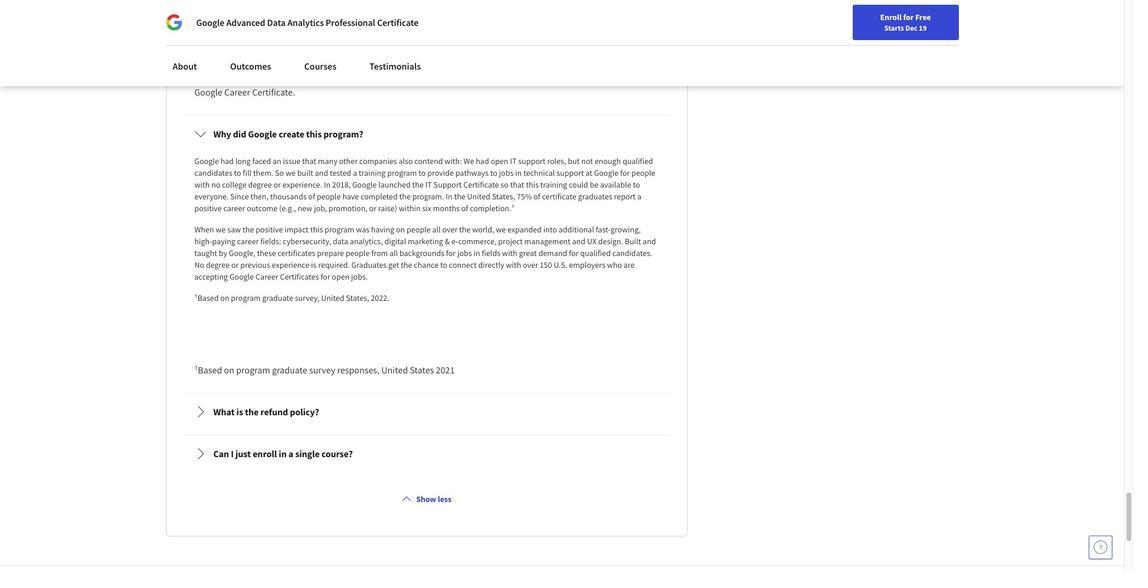 Task type: locate. For each thing, give the bounding box(es) containing it.
0 vertical spatial graduate
[[262, 293, 293, 303]]

for down workshops,
[[500, 72, 511, 84]]

training
[[292, 44, 322, 55], [359, 168, 386, 178], [541, 179, 568, 190]]

1 vertical spatial candidates
[[195, 168, 232, 178]]

on up what is the refund policy?
[[224, 364, 234, 376]]

with inside dropdown button
[[377, 15, 396, 27]]

2 horizontal spatial be
[[590, 179, 599, 190]]

qualified down ux
[[581, 248, 611, 259]]

0 horizontal spatial completed
[[361, 191, 398, 202]]

google down "you'll"
[[195, 86, 223, 98]]

had right we
[[476, 156, 489, 166]]

0 horizontal spatial or
[[231, 260, 239, 270]]

0 vertical spatial have
[[577, 72, 596, 84]]

1 horizontal spatial u.s.
[[554, 260, 568, 270]]

is up certificates in the top of the page
[[311, 260, 317, 270]]

1 vertical spatial in
[[324, 179, 331, 190]]

for down & on the left of the page
[[446, 248, 456, 259]]

but
[[568, 156, 580, 166]]

to left help
[[346, 15, 355, 27]]

positive down everyone.
[[195, 203, 222, 214]]

completion.¹
[[470, 203, 515, 214]]

and up mock
[[324, 44, 339, 55]]

project
[[499, 236, 523, 247]]

1 horizontal spatial in
[[324, 179, 331, 190]]

positive up fields:
[[256, 224, 283, 235]]

1 vertical spatial positive
[[256, 224, 283, 235]]

mock
[[313, 58, 335, 70]]

for
[[904, 12, 914, 22], [512, 44, 523, 55], [500, 72, 511, 84], [621, 168, 630, 178], [446, 248, 456, 259], [569, 248, 579, 259], [321, 272, 330, 282]]

0 horizontal spatial we
[[216, 224, 226, 235]]

2 had from the left
[[476, 156, 489, 166]]

fast-
[[596, 224, 611, 235]]

no
[[195, 260, 204, 270]]

this right create
[[306, 128, 322, 140]]

1 horizontal spatial connect
[[449, 260, 477, 270]]

a inside dropdown button
[[289, 448, 294, 460]]

are down building
[[445, 72, 458, 84]]

1 horizontal spatial had
[[476, 156, 489, 166]]

what is the refund policy? button
[[185, 396, 669, 429]]

what inside dropdown button
[[213, 406, 235, 418]]

connect down tool
[[277, 72, 309, 84]]

what resources will be available to help with the job search process?
[[213, 15, 492, 27]]

career right new
[[814, 37, 837, 48]]

be up graduates
[[590, 179, 599, 190]]

high-
[[195, 236, 212, 247]]

open inside google had long faced an issue that many other companies also contend with: we had open it support roles, but not enough qualified candidates to fill them. so we built and tested a training program to provide pathways to jobs in technical support at google for people with no college degree or experience. in 2018, google launched the it support certificate so that this training could be available to everyone. since then, thousands of people have completed the program. in the united states, 75% of certificate graduates report a positive career outcome (e.g., new job, promotion, or raise) within six months of completion.¹
[[491, 156, 509, 166]]

not
[[582, 156, 593, 166]]

in inside when we saw the positive impact this program was having on people all over the world, we expanded into additional fast-growing, high-paying career fields: cybersecurity, data analytics, digital marketing & e-commerce, project management and ux design. built and taught by google, these certificates prepare people from all backgrounds for jobs in fields with great demand for qualified candidates. no degree or previous experience is required. graduates get the chance to connect directly with over 150 u.s. employers who are accepting google career certificates for open jobs.
[[474, 248, 480, 259]]

can i just enroll in a single course? button
[[185, 438, 669, 471]]

with down mock
[[311, 72, 328, 84]]

completed up raise) on the top left of page
[[361, 191, 398, 202]]

0 vertical spatial or
[[274, 179, 281, 190]]

and right built
[[643, 236, 656, 247]]

what for what resources will be available to help with the job search process?
[[213, 15, 235, 27]]

employers down resume
[[383, 72, 424, 84]]

1 vertical spatial this
[[526, 179, 539, 190]]

an up so
[[273, 156, 282, 166]]

refund
[[261, 406, 288, 418]]

contend
[[415, 156, 443, 166]]

,
[[309, 58, 311, 70]]

will
[[278, 15, 293, 27]]

e-
[[452, 236, 459, 247]]

0 horizontal spatial training
[[292, 44, 322, 55]]

people
[[632, 168, 656, 178], [317, 191, 341, 202], [407, 224, 431, 235], [346, 248, 370, 259]]

1 vertical spatial open
[[332, 272, 350, 282]]

google inside ", mock interviews and resume building workshops, career coaching sessions and more. you'll also be able to connect with over 150 u.s. employers who are searching for candidates who have completed a google career certificate."
[[195, 86, 223, 98]]

0 horizontal spatial u.s.
[[365, 72, 381, 84]]

candidates inside ", mock interviews and resume building workshops, career coaching sessions and more. you'll also be able to connect with over 150 u.s. employers who are searching for candidates who have completed a google career certificate."
[[513, 72, 556, 84]]

to down the contend
[[419, 168, 426, 178]]

of up new at the left of page
[[308, 191, 315, 202]]

the inside dropdown button
[[245, 406, 259, 418]]

the inside dropdown button
[[397, 15, 411, 27]]

0 horizontal spatial employers
[[383, 72, 424, 84]]

in left technical
[[516, 168, 522, 178]]

0 horizontal spatial that
[[302, 156, 317, 166]]

1 horizontal spatial job,
[[531, 44, 546, 55]]

connect inside when we saw the positive impact this program was having on people all over the world, we expanded into additional fast-growing, high-paying career fields: cybersecurity, data analytics, digital marketing & e-commerce, project management and ux design. built and taught by google, these certificates prepare people from all backgrounds for jobs in fields with great demand for qualified candidates. no degree or previous experience is required. graduates get the chance to connect directly with over 150 u.s. employers who are accepting google career certificates for open jobs.
[[449, 260, 477, 270]]

graduate left survey
[[272, 364, 308, 376]]

the left refund
[[245, 406, 259, 418]]

0 horizontal spatial support
[[519, 156, 546, 166]]

1 horizontal spatial of
[[462, 203, 469, 214]]

also left the contend
[[399, 156, 413, 166]]

1 horizontal spatial candidates
[[513, 72, 556, 84]]

graduate for survey
[[272, 364, 308, 376]]

0 horizontal spatial in
[[195, 44, 202, 55]]

projects
[[381, 44, 413, 55]]

0 vertical spatial over
[[330, 72, 347, 84]]

2 vertical spatial or
[[231, 260, 239, 270]]

1 horizontal spatial or
[[274, 179, 281, 190]]

&
[[445, 236, 450, 247]]

access
[[586, 44, 612, 55]]

to left fill
[[234, 168, 241, 178]]

0 vertical spatial this
[[306, 128, 322, 140]]

to up an interview practice tool
[[239, 44, 248, 55]]

states
[[410, 364, 434, 376]]

practice
[[245, 58, 277, 70]]

available inside dropdown button
[[307, 15, 345, 27]]

certificate
[[542, 191, 577, 202]]

1 horizontal spatial have
[[577, 72, 596, 84]]

1 vertical spatial u.s.
[[554, 260, 568, 270]]

to
[[346, 15, 355, 27], [239, 44, 248, 55], [614, 44, 622, 55], [267, 72, 275, 84], [234, 168, 241, 178], [419, 168, 426, 178], [491, 168, 498, 178], [633, 179, 640, 190], [440, 260, 448, 270]]

1 horizontal spatial completed
[[598, 72, 640, 84]]

0 horizontal spatial open
[[332, 272, 350, 282]]

0 vertical spatial in
[[516, 168, 522, 178]]

1 vertical spatial have
[[343, 191, 359, 202]]

data
[[333, 236, 348, 247]]

roles,
[[548, 156, 567, 166]]

demand
[[539, 248, 568, 259]]

career inside ", mock interviews and resume building workshops, career coaching sessions and more. you'll also be able to connect with over 150 u.s. employers who are searching for candidates who have completed a google career certificate."
[[510, 58, 535, 70]]

be right will
[[295, 15, 305, 27]]

positive
[[195, 203, 222, 214], [256, 224, 283, 235]]

have up promotion,
[[343, 191, 359, 202]]

1 vertical spatial qualified
[[581, 248, 611, 259]]

graduate
[[262, 293, 293, 303], [272, 364, 308, 376]]

within
[[399, 203, 421, 214]]

0 vertical spatial all
[[433, 224, 441, 235]]

150 down interviews in the left top of the page
[[349, 72, 363, 84]]

0 vertical spatial that
[[302, 156, 317, 166]]

0 horizontal spatial an
[[195, 58, 205, 70]]

available up report
[[601, 179, 632, 190]]

1 what from the top
[[213, 15, 235, 27]]

a left single
[[289, 448, 294, 460]]

1 vertical spatial career
[[224, 86, 250, 98]]

0 vertical spatial be
[[295, 15, 305, 27]]

u.s. inside when we saw the positive impact this program was having on people all over the world, we expanded into additional fast-growing, high-paying career fields: cybersecurity, data analytics, digital marketing & e-commerce, project management and ux design. built and taught by google, these certificates prepare people from all backgrounds for jobs in fields with great demand for qualified candidates. no degree or previous experience is required. graduates get the chance to connect directly with over 150 u.s. employers who are accepting google career certificates for open jobs.
[[554, 260, 568, 270]]

of
[[308, 191, 315, 202], [534, 191, 541, 202], [462, 203, 469, 214]]

0 vertical spatial united
[[467, 191, 491, 202]]

program?
[[324, 128, 363, 140]]

1 vertical spatial all
[[390, 248, 398, 259]]

¹based for ¹based on program graduate survey, united states, 2022.
[[195, 293, 219, 303]]

2 ¹based from the top
[[195, 364, 222, 376]]

be inside dropdown button
[[295, 15, 305, 27]]

is inside dropdown button
[[237, 406, 243, 418]]

what for what is the refund policy?
[[213, 406, 235, 418]]

2 vertical spatial in
[[446, 191, 453, 202]]

training up certificate
[[541, 179, 568, 190]]

1 horizontal spatial united
[[382, 364, 408, 376]]

¹based on program graduate survey responses, united states 2021
[[195, 364, 455, 376]]

0 vertical spatial open
[[491, 156, 509, 166]]

1 horizontal spatial degree
[[248, 179, 272, 190]]

1 vertical spatial completed
[[361, 191, 398, 202]]

150 inside when we saw the positive impact this program was having on people all over the world, we expanded into additional fast-growing, high-paying career fields: cybersecurity, data analytics, digital marketing & e-commerce, project management and ux design. built and taught by google, these certificates prepare people from all backgrounds for jobs in fields with great demand for qualified candidates. no degree or previous experience is required. graduates get the chance to connect directly with over 150 u.s. employers who are accepting google career certificates for open jobs.
[[540, 260, 552, 270]]

1 vertical spatial get
[[389, 260, 399, 270]]

it left roles,
[[510, 156, 517, 166]]

150 down demand
[[540, 260, 552, 270]]

google advanced data analytics professional certificate
[[196, 17, 419, 28]]

career inside when we saw the positive impact this program was having on people all over the world, we expanded into additional fast-growing, high-paying career fields: cybersecurity, data analytics, digital marketing & e-commerce, project management and ux design. built and taught by google, these certificates prepare people from all backgrounds for jobs in fields with great demand for qualified candidates. no degree or previous experience is required. graduates get the chance to connect directly with over 150 u.s. employers who are accepting google career certificates for open jobs.
[[237, 236, 259, 247]]

1 horizontal spatial also
[[399, 156, 413, 166]]

we
[[464, 156, 474, 166]]

what up can on the left of the page
[[213, 406, 235, 418]]

program
[[387, 168, 417, 178], [325, 224, 355, 235], [231, 293, 261, 303], [236, 364, 270, 376]]

a right report
[[638, 191, 642, 202]]

career down since
[[224, 203, 245, 214]]

marketing
[[408, 236, 443, 247]]

your
[[780, 37, 795, 48]]

get up sessions at the right top of the page
[[572, 44, 584, 55]]

2 vertical spatial united
[[382, 364, 408, 376]]

great
[[519, 248, 537, 259]]

or down so
[[274, 179, 281, 190]]

outcomes link
[[223, 53, 278, 79]]

1 horizontal spatial certificate
[[464, 179, 499, 190]]

certificate down pathways at the left top
[[464, 179, 499, 190]]

career up google,
[[237, 236, 259, 247]]

1 vertical spatial in
[[474, 248, 480, 259]]

people up report
[[632, 168, 656, 178]]

get inside when we saw the positive impact this program was having on people all over the world, we expanded into additional fast-growing, high-paying career fields: cybersecurity, data analytics, digital marketing & e-commerce, project management and ux design. built and taught by google, these certificates prepare people from all backgrounds for jobs in fields with great demand for qualified candidates. no degree or previous experience is required. graduates get the chance to connect directly with over 150 u.s. employers who are accepting google career certificates for open jobs.
[[389, 260, 399, 270]]

over down great
[[523, 260, 538, 270]]

with down great
[[506, 260, 522, 270]]

1 horizontal spatial available
[[601, 179, 632, 190]]

support
[[519, 156, 546, 166], [557, 168, 584, 178]]

2 horizontal spatial united
[[467, 191, 491, 202]]

0 vertical spatial completed
[[598, 72, 640, 84]]

united
[[467, 191, 491, 202], [321, 293, 345, 303], [382, 364, 408, 376]]

then,
[[251, 191, 269, 202]]

all up marketing
[[433, 224, 441, 235]]

jobs up so
[[499, 168, 514, 178]]

program.
[[413, 191, 444, 202]]

2021
[[436, 364, 455, 376]]

list item
[[183, 0, 671, 3]]

long
[[236, 156, 251, 166]]

job, right new at the left of page
[[314, 203, 327, 214]]

1 horizontal spatial 150
[[540, 260, 552, 270]]

0 vertical spatial career
[[510, 58, 535, 70]]

this
[[306, 128, 322, 140], [526, 179, 539, 190], [310, 224, 323, 235]]

for link
[[170, 0, 241, 24]]

0 horizontal spatial job,
[[314, 203, 327, 214]]

2 horizontal spatial who
[[607, 260, 622, 270]]

career left coaching
[[510, 58, 535, 70]]

1 horizontal spatial an
[[273, 156, 282, 166]]

0 vertical spatial 150
[[349, 72, 363, 84]]

for inside ", mock interviews and resume building workshops, career coaching sessions and more. you'll also be able to connect with over 150 u.s. employers who are searching for candidates who have completed a google career certificate."
[[500, 72, 511, 84]]

0 vertical spatial connect
[[277, 72, 309, 84]]

0 horizontal spatial had
[[221, 156, 234, 166]]

what inside dropdown button
[[213, 15, 235, 27]]

have
[[577, 72, 596, 84], [343, 191, 359, 202]]

¹based on program graduate survey, united states, 2022.
[[195, 293, 390, 303]]

it up program.
[[426, 179, 432, 190]]

with inside google had long faced an issue that many other companies also contend with: we had open it support roles, but not enough qualified candidates to fill them. so we built and tested a training program to provide pathways to jobs in technical support at google for people with no college degree or experience. in 2018, google launched the it support certificate so that this training could be available to everyone. since then, thousands of people have completed the program. in the united states, 75% of certificate graduates report a positive career outcome (e.g., new job, promotion, or raise) within six months of completion.¹
[[195, 179, 210, 190]]

1 vertical spatial what
[[213, 406, 235, 418]]

candidates down coaching
[[513, 72, 556, 84]]

google
[[196, 17, 225, 28], [195, 86, 223, 98], [248, 128, 277, 140], [195, 156, 219, 166], [594, 168, 619, 178], [353, 179, 377, 190], [230, 272, 254, 282]]

1 vertical spatial training
[[359, 168, 386, 178]]

at
[[586, 168, 593, 178]]

0 horizontal spatial all
[[390, 248, 398, 259]]

who inside when we saw the positive impact this program was having on people all over the world, we expanded into additional fast-growing, high-paying career fields: cybersecurity, data analytics, digital marketing & e-commerce, project management and ux design. built and taught by google, these certificates prepare people from all backgrounds for jobs in fields with great demand for qualified candidates. no degree or previous experience is required. graduates get the chance to connect directly with over 150 u.s. employers who are accepting google career certificates for open jobs.
[[607, 260, 622, 270]]

since
[[230, 191, 249, 202]]

for inside enroll for free starts dec 19
[[904, 12, 914, 22]]

the left job
[[397, 15, 411, 27]]

150 inside ", mock interviews and resume building workshops, career coaching sessions and more. you'll also be able to connect with over 150 u.s. employers who are searching for candidates who have completed a google career certificate."
[[349, 72, 363, 84]]

find
[[763, 37, 778, 48]]

1 horizontal spatial be
[[295, 15, 305, 27]]

analytics,
[[350, 236, 383, 247]]

support up technical
[[519, 156, 546, 166]]

0 horizontal spatial career
[[224, 86, 250, 98]]

workshops,
[[463, 58, 508, 70]]

graduate for survey,
[[262, 293, 293, 303]]

to right chance
[[440, 260, 448, 270]]

this up cybersecurity,
[[310, 224, 323, 235]]

candidates up the no
[[195, 168, 232, 178]]

on
[[369, 44, 379, 55], [396, 224, 405, 235], [220, 293, 229, 303], [224, 364, 234, 376]]

also
[[218, 72, 234, 84], [399, 156, 413, 166]]

connect inside ", mock interviews and resume building workshops, career coaching sessions and more. you'll also be able to connect with over 150 u.s. employers who are searching for candidates who have completed a google career certificate."
[[277, 72, 309, 84]]

u.s. inside ", mock interviews and resume building workshops, career coaching sessions and more. you'll also be able to connect with over 150 u.s. employers who are searching for candidates who have completed a google career certificate."
[[365, 72, 381, 84]]

the up program.
[[413, 179, 424, 190]]

job,
[[531, 44, 546, 55], [314, 203, 327, 214]]

1 vertical spatial an
[[273, 156, 282, 166]]

thousands
[[270, 191, 307, 202]]

0 vertical spatial positive
[[195, 203, 222, 214]]

2 vertical spatial over
[[523, 260, 538, 270]]

1 horizontal spatial is
[[311, 260, 317, 270]]

connect down e-
[[449, 260, 477, 270]]

career down the previous
[[256, 272, 278, 282]]

program up data
[[325, 224, 355, 235]]

jobs.
[[351, 272, 368, 282]]

we up project
[[496, 224, 506, 235]]

backgrounds
[[400, 248, 445, 259]]

these
[[257, 248, 276, 259]]

program inside google had long faced an issue that many other companies also contend with: we had open it support roles, but not enough qualified candidates to fill them. so we built and tested a training program to provide pathways to jobs in technical support at google for people with no college degree or experience. in 2018, google launched the it support certificate so that this training could be available to everyone. since then, thousands of people have completed the program. in the united states, 75% of certificate graduates report a positive career outcome (e.g., new job, promotion, or raise) within six months of completion.¹
[[387, 168, 417, 178]]

career down able
[[224, 86, 250, 98]]

0 vertical spatial also
[[218, 72, 234, 84]]

that up built
[[302, 156, 317, 166]]

1 horizontal spatial who
[[558, 72, 575, 84]]

0 vertical spatial available
[[307, 15, 345, 27]]

available left help
[[307, 15, 345, 27]]

candidates
[[513, 72, 556, 84], [195, 168, 232, 178]]

what
[[213, 15, 235, 27], [213, 406, 235, 418]]

0 vertical spatial u.s.
[[365, 72, 381, 84]]

1 horizontal spatial employers
[[569, 260, 606, 270]]

google right 2018,
[[353, 179, 377, 190]]

0 vertical spatial is
[[311, 260, 317, 270]]

or inside when we saw the positive impact this program was having on people all over the world, we expanded into additional fast-growing, high-paying career fields: cybersecurity, data analytics, digital marketing & e-commerce, project management and ux design. built and taught by google, these certificates prepare people from all backgrounds for jobs in fields with great demand for qualified candidates. no degree or previous experience is required. graduates get the chance to connect directly with over 150 u.s. employers who are accepting google career certificates for open jobs.
[[231, 260, 239, 270]]

in
[[516, 168, 522, 178], [474, 248, 480, 259], [279, 448, 287, 460]]

who down building
[[426, 72, 443, 84]]

0 horizontal spatial states,
[[346, 293, 369, 303]]

2 horizontal spatial training
[[541, 179, 568, 190]]

1 vertical spatial that
[[510, 179, 525, 190]]

1 vertical spatial degree
[[206, 260, 230, 270]]

2 vertical spatial training
[[541, 179, 568, 190]]

on up digital
[[396, 224, 405, 235]]

to up certificate.
[[267, 72, 275, 84]]

u.s. down demand
[[554, 260, 568, 270]]

accepting
[[195, 272, 228, 282]]

for inside google had long faced an issue that many other companies also contend with: we had open it support roles, but not enough qualified candidates to fill them. so we built and tested a training program to provide pathways to jobs in technical support at google for people with no college degree or experience. in 2018, google launched the it support certificate so that this training could be available to everyone. since then, thousands of people have completed the program. in the united states, 75% of certificate graduates report a positive career outcome (e.g., new job, promotion, or raise) within six months of completion.¹
[[621, 168, 630, 178]]

a inside ", mock interviews and resume building workshops, career coaching sessions and more. you'll also be able to connect with over 150 u.s. employers who are searching for candidates who have completed a google career certificate."
[[642, 72, 647, 84]]

None search field
[[168, 31, 452, 55]]

for down enough
[[621, 168, 630, 178]]

this down technical
[[526, 179, 539, 190]]

i
[[231, 448, 234, 460]]

and inside google had long faced an issue that many other companies also contend with: we had open it support roles, but not enough qualified candidates to fill them. so we built and tested a training program to provide pathways to jobs in technical support at google for people with no college degree or experience. in 2018, google launched the it support certificate so that this training could be available to everyone. since then, thousands of people have completed the program. in the united states, 75% of certificate graduates report a positive career outcome (e.g., new job, promotion, or raise) within six months of completion.¹
[[315, 168, 328, 178]]

be inside ", mock interviews and resume building workshops, career coaching sessions and more. you'll also be able to connect with over 150 u.s. employers who are searching for candidates who have completed a google career certificate."
[[236, 72, 246, 84]]

experience
[[272, 260, 310, 270]]

opens in a new tab image
[[299, 59, 309, 68]]

who down candidates.
[[607, 260, 622, 270]]

0 horizontal spatial candidates
[[195, 168, 232, 178]]

or left raise) on the top left of page
[[369, 203, 377, 214]]

get down digital
[[389, 260, 399, 270]]

2 what from the top
[[213, 406, 235, 418]]

in right enroll on the bottom left of page
[[279, 448, 287, 460]]

0 horizontal spatial is
[[237, 406, 243, 418]]

in inside dropdown button
[[279, 448, 287, 460]]

united right survey,
[[321, 293, 345, 303]]

1 ¹based from the top
[[195, 293, 219, 303]]

graduate left survey,
[[262, 293, 293, 303]]

1 horizontal spatial all
[[433, 224, 441, 235]]

u.s. down interviews in the left top of the page
[[365, 72, 381, 84]]

with down project
[[502, 248, 518, 259]]

job, inside google had long faced an issue that many other companies also contend with: we had open it support roles, but not enough qualified candidates to fill them. so we built and tested a training program to provide pathways to jobs in technical support at google for people with no college degree or experience. in 2018, google launched the it support certificate so that this training could be available to everyone. since then, thousands of people have completed the program. in the united states, 75% of certificate graduates report a positive career outcome (e.g., new job, promotion, or raise) within six months of completion.¹
[[314, 203, 327, 214]]

interview
[[206, 58, 243, 70]]

a down other
[[353, 168, 357, 178]]

have down sessions at the right top of the page
[[577, 72, 596, 84]]

2022.
[[371, 293, 390, 303]]

states, down the jobs.
[[346, 293, 369, 303]]

an
[[195, 58, 205, 70], [273, 156, 282, 166]]

is left refund
[[237, 406, 243, 418]]

1 horizontal spatial that
[[510, 179, 525, 190]]

1 horizontal spatial are
[[624, 260, 635, 270]]

0 vertical spatial it
[[510, 156, 517, 166]]

jobs inside google had long faced an issue that many other companies also contend with: we had open it support roles, but not enough qualified candidates to fill them. so we built and tested a training program to provide pathways to jobs in technical support at google for people with no college degree or experience. in 2018, google launched the it support certificate so that this training could be available to everyone. since then, thousands of people have completed the program. in the united states, 75% of certificate graduates report a positive career outcome (e.g., new job, promotion, or raise) within six months of completion.¹
[[499, 168, 514, 178]]

0 vertical spatial what
[[213, 15, 235, 27]]

in up about
[[195, 44, 202, 55]]

had left long
[[221, 156, 234, 166]]

fields:
[[261, 236, 281, 247]]

certificate up projects
[[377, 17, 419, 28]]

0 horizontal spatial have
[[343, 191, 359, 202]]

1 horizontal spatial states,
[[492, 191, 515, 202]]

0 vertical spatial in
[[195, 44, 202, 55]]

job, left you'll
[[531, 44, 546, 55]]

program inside when we saw the positive impact this program was having on people all over the world, we expanded into additional fast-growing, high-paying career fields: cybersecurity, data analytics, digital marketing & e-commerce, project management and ux design. built and taught by google, these certificates prepare people from all backgrounds for jobs in fields with great demand for qualified candidates. no degree or previous experience is required. graduates get the chance to connect directly with over 150 u.s. employers who are accepting google career certificates for open jobs.
[[325, 224, 355, 235]]



Task type: vqa. For each thing, say whether or not it's contained in the screenshot.
bottom that
yes



Task type: describe. For each thing, give the bounding box(es) containing it.
dec
[[906, 23, 918, 32]]

free
[[916, 12, 932, 22]]

raise)
[[378, 203, 397, 214]]

career inside google had long faced an issue that many other companies also contend with: we had open it support roles, but not enough qualified candidates to fill them. so we built and tested a training program to provide pathways to jobs in technical support at google for people with no college degree or experience. in 2018, google launched the it support certificate so that this training could be available to everyone. since then, thousands of people have completed the program. in the united states, 75% of certificate graduates report a positive career outcome (e.g., new job, promotion, or raise) within six months of completion.¹
[[224, 203, 245, 214]]

the down backgrounds
[[401, 260, 413, 270]]

2 horizontal spatial we
[[496, 224, 506, 235]]

1 horizontal spatial it
[[510, 156, 517, 166]]

in inside google had long faced an issue that many other companies also contend with: we had open it support roles, but not enough qualified candidates to fill them. so we built and tested a training program to provide pathways to jobs in technical support at google for people with no college degree or experience. in 2018, google launched the it support certificate so that this training could be available to everyone. since then, thousands of people have completed the program. in the united states, 75% of certificate graduates report a positive career outcome (e.g., new job, promotion, or raise) within six months of completion.¹
[[516, 168, 522, 178]]

what is the refund policy?
[[213, 406, 319, 418]]

google up addition
[[196, 17, 225, 28]]

google had long faced an issue that many other companies also contend with: we had open it support roles, but not enough qualified candidates to fill them. so we built and tested a training program to provide pathways to jobs in technical support at google for people with no college degree or experience. in 2018, google launched the it support certificate so that this training could be available to everyone. since then, thousands of people have completed the program. in the united states, 75% of certificate graduates report a positive career outcome (e.g., new job, promotion, or raise) within six months of completion.¹
[[195, 156, 657, 214]]

employers inside ", mock interviews and resume building workshops, career coaching sessions and more. you'll also be able to connect with over 150 u.s. employers who are searching for candidates who have completed a google career certificate."
[[383, 72, 424, 84]]

google inside when we saw the positive impact this program was having on people all over the world, we expanded into additional fast-growing, high-paying career fields: cybersecurity, data analytics, digital marketing & e-commerce, project management and ux design. built and taught by google, these certificates prepare people from all backgrounds for jobs in fields with great demand for qualified candidates. no degree or previous experience is required. graduates get the chance to connect directly with over 150 u.s. employers who are accepting google career certificates for open jobs.
[[230, 272, 254, 282]]

led
[[277, 44, 290, 55]]

chance
[[414, 260, 439, 270]]

management
[[525, 236, 571, 247]]

show
[[416, 494, 436, 505]]

coaching
[[537, 58, 572, 70]]

outcome
[[247, 203, 278, 214]]

you
[[495, 44, 510, 55]]

having
[[371, 224, 395, 235]]

a right you at the left
[[525, 44, 530, 55]]

responses,
[[337, 364, 380, 376]]

on down accepting
[[220, 293, 229, 303]]

states, inside google had long faced an issue that many other companies also contend with: we had open it support roles, but not enough qualified candidates to fill them. so we built and tested a training program to provide pathways to jobs in technical support at google for people with no college degree or experience. in 2018, google launched the it support certificate so that this training could be available to everyone. since then, thousands of people have completed the program. in the united states, 75% of certificate graduates report a positive career outcome (e.g., new job, promotion, or raise) within six months of completion.¹
[[492, 191, 515, 202]]

united inside google had long faced an issue that many other companies also contend with: we had open it support roles, but not enough qualified candidates to fill them. so we built and tested a training program to provide pathways to jobs in technical support at google for people with no college degree or experience. in 2018, google launched the it support certificate so that this training could be available to everyone. since then, thousands of people have completed the program. in the united states, 75% of certificate graduates report a positive career outcome (e.g., new job, promotion, or raise) within six months of completion.¹
[[467, 191, 491, 202]]

promotion,
[[329, 203, 368, 214]]

degree inside google had long faced an issue that many other companies also contend with: we had open it support roles, but not enough qualified candidates to fill them. so we built and tested a training program to provide pathways to jobs in technical support at google for people with no college degree or experience. in 2018, google launched the it support certificate so that this training could be available to everyone. since then, thousands of people have completed the program. in the united states, 75% of certificate graduates report a positive career outcome (e.g., new job, promotion, or raise) within six months of completion.¹
[[248, 179, 272, 190]]

1 vertical spatial over
[[443, 224, 458, 235]]

for right demand
[[569, 248, 579, 259]]

this inside google had long faced an issue that many other companies also contend with: we had open it support roles, but not enough qualified candidates to fill them. so we built and tested a training program to provide pathways to jobs in technical support at google for people with no college degree or experience. in 2018, google launched the it support certificate so that this training could be available to everyone. since then, thousands of people have completed the program. in the united states, 75% of certificate graduates report a positive career outcome (e.g., new job, promotion, or raise) within six months of completion.¹
[[526, 179, 539, 190]]

about
[[173, 60, 197, 72]]

degree inside when we saw the positive impact this program was having on people all over the world, we expanded into additional fast-growing, high-paying career fields: cybersecurity, data analytics, digital marketing & e-commerce, project management and ux design. built and taught by google, these certificates prepare people from all backgrounds for jobs in fields with great demand for qualified candidates. no degree or previous experience is required. graduates get the chance to connect directly with over 150 u.s. employers who are accepting google career certificates for open jobs.
[[206, 260, 230, 270]]

the up commerce,
[[459, 224, 471, 235]]

built
[[625, 236, 641, 247]]

shopping cart: 1 item image
[[849, 32, 871, 51]]

1 vertical spatial states,
[[346, 293, 369, 303]]

help center image
[[1094, 541, 1108, 555]]

certificates
[[278, 248, 316, 259]]

also inside ", mock interviews and resume building workshops, career coaching sessions and more. you'll also be able to connect with over 150 u.s. employers who are searching for candidates who have completed a google career certificate."
[[218, 72, 234, 84]]

enough
[[595, 156, 621, 166]]

what resources will be available to help with the job search process? button
[[185, 5, 669, 38]]

new
[[797, 37, 813, 48]]

this inside when we saw the positive impact this program was having on people all over the world, we expanded into additional fast-growing, high-paying career fields: cybersecurity, data analytics, digital marketing & e-commerce, project management and ux design. built and taught by google, these certificates prepare people from all backgrounds for jobs in fields with great demand for qualified candidates. no degree or previous experience is required. graduates get the chance to connect directly with over 150 u.s. employers who are accepting google career certificates for open jobs.
[[310, 224, 323, 235]]

to prepare
[[453, 44, 493, 55]]

courses
[[304, 60, 337, 72]]

to right access at right top
[[614, 44, 622, 55]]

pathways
[[456, 168, 489, 178]]

an inside google had long faced an issue that many other companies also contend with: we had open it support roles, but not enough qualified candidates to fill them. so we built and tested a training program to provide pathways to jobs in technical support at google for people with no college degree or experience. in 2018, google launched the it support certificate so that this training could be available to everyone. since then, thousands of people have completed the program. in the united states, 75% of certificate graduates report a positive career outcome (e.g., new job, promotion, or raise) within six months of completion.¹
[[273, 156, 282, 166]]

google,
[[229, 248, 256, 259]]

¹based for ¹based on program graduate survey responses, united states 2021
[[195, 364, 222, 376]]

completed inside ", mock interviews and resume building workshops, career coaching sessions and more. you'll also be able to connect with over 150 u.s. employers who are searching for candidates who have completed a google career certificate."
[[598, 72, 640, 84]]

0 horizontal spatial united
[[321, 293, 345, 303]]

able
[[248, 72, 265, 84]]

qualified inside google had long faced an issue that many other companies also contend with: we had open it support roles, but not enough qualified candidates to fill them. so we built and tested a training program to provide pathways to jobs in technical support at google for people with no college degree or experience. in 2018, google launched the it support certificate so that this training could be available to everyone. since then, thousands of people have completed the program. in the united states, 75% of certificate graduates report a positive career outcome (e.g., new job, promotion, or raise) within six months of completion.¹
[[623, 156, 653, 166]]

starts
[[885, 23, 905, 32]]

advanced
[[226, 17, 265, 28]]

and left more.
[[609, 58, 624, 70]]

19
[[919, 23, 927, 32]]

0 horizontal spatial it
[[426, 179, 432, 190]]

for
[[175, 6, 188, 18]]

can i just enroll in a single course?
[[213, 448, 353, 460]]

have inside google had long faced an issue that many other companies also contend with: we had open it support roles, but not enough qualified candidates to fill them. so we built and tested a training program to provide pathways to jobs in technical support at google for people with no college degree or experience. in 2018, google launched the it support certificate so that this training could be available to everyone. since then, thousands of people have completed the program. in the united states, 75% of certificate graduates report a positive career outcome (e.g., new job, promotion, or raise) within six months of completion.¹
[[343, 191, 359, 202]]

0 vertical spatial job,
[[531, 44, 546, 55]]

available inside google had long faced an issue that many other companies also contend with: we had open it support roles, but not enough qualified candidates to fill them. so we built and tested a training program to provide pathways to jobs in technical support at google for people with no college degree or experience. in 2018, google launched the it support certificate so that this training could be available to everyone. since then, thousands of people have completed the program. in the united states, 75% of certificate graduates report a positive career outcome (e.g., new job, promotion, or raise) within six months of completion.¹
[[601, 179, 632, 190]]

over inside ", mock interviews and resume building workshops, career coaching sessions and more. you'll also be able to connect with over 150 u.s. employers who are searching for candidates who have completed a google career certificate."
[[330, 72, 347, 84]]

to inside dropdown button
[[346, 15, 355, 27]]

outcomes
[[230, 60, 271, 72]]

program down the previous
[[231, 293, 261, 303]]

completed inside google had long faced an issue that many other companies also contend with: we had open it support roles, but not enough qualified candidates to fill them. so we built and tested a training program to provide pathways to jobs in technical support at google for people with no college degree or experience. in 2018, google launched the it support certificate so that this training could be available to everyone. since then, thousands of people have completed the program. in the united states, 75% of certificate graduates report a positive career outcome (e.g., new job, promotion, or raise) within six months of completion.¹
[[361, 191, 398, 202]]

people up marketing
[[407, 224, 431, 235]]

graduates
[[578, 191, 613, 202]]

be inside google had long faced an issue that many other companies also contend with: we had open it support roles, but not enough qualified candidates to fill them. so we built and tested a training program to provide pathways to jobs in technical support at google for people with no college degree or experience. in 2018, google launched the it support certificate so that this training could be available to everyone. since then, thousands of people have completed the program. in the united states, 75% of certificate graduates report a positive career outcome (e.g., new job, promotion, or raise) within six months of completion.¹
[[590, 179, 599, 190]]

you'll
[[548, 44, 570, 55]]

we inside google had long faced an issue that many other companies also contend with: we had open it support roles, but not enough qualified candidates to fill them. so we built and tested a training program to provide pathways to jobs in technical support at google for people with no college degree or experience. in 2018, google launched the it support certificate so that this training could be available to everyone. since then, thousands of people have completed the program. in the united states, 75% of certificate graduates report a positive career outcome (e.g., new job, promotion, or raise) within six months of completion.¹
[[286, 168, 296, 178]]

testimonials link
[[363, 53, 428, 79]]

2018,
[[332, 179, 351, 190]]

expert-
[[249, 44, 277, 55]]

to right pathways at the left top
[[491, 168, 498, 178]]

2 horizontal spatial over
[[523, 260, 538, 270]]

career inside ", mock interviews and resume building workshops, career coaching sessions and more. you'll also be able to connect with over 150 u.s. employers who are searching for candidates who have completed a google career certificate."
[[224, 86, 250, 98]]

fields
[[482, 248, 501, 259]]

people down analytics,
[[346, 248, 370, 259]]

saw
[[228, 224, 241, 235]]

course?
[[322, 448, 353, 460]]

0 horizontal spatial who
[[426, 72, 443, 84]]

professional
[[326, 17, 375, 28]]

with:
[[445, 156, 462, 166]]

the up within
[[400, 191, 411, 202]]

0 vertical spatial certificate
[[377, 17, 419, 28]]

technical
[[524, 168, 555, 178]]

analytics
[[288, 17, 324, 28]]

are inside when we saw the positive impact this program was having on people all over the world, we expanded into additional fast-growing, high-paying career fields: cybersecurity, data analytics, digital marketing & e-commerce, project management and ux design. built and taught by google, these certificates prepare people from all backgrounds for jobs in fields with great demand for qualified candidates. no degree or previous experience is required. graduates get the chance to connect directly with over 150 u.s. employers who are accepting google career certificates for open jobs.
[[624, 260, 635, 270]]

jobs inside when we saw the positive impact this program was having on people all over the world, we expanded into additional fast-growing, high-paying career fields: cybersecurity, data analytics, digital marketing & e-commerce, project management and ux design. built and taught by google, these certificates prepare people from all backgrounds for jobs in fields with great demand for qualified candidates. no degree or previous experience is required. graduates get the chance to connect directly with over 150 u.s. employers who are accepting google career certificates for open jobs.
[[458, 248, 472, 259]]

and down projects
[[380, 58, 395, 70]]

0 vertical spatial training
[[292, 44, 322, 55]]

data
[[267, 17, 286, 28]]

english button
[[877, 24, 948, 62]]

testimonials
[[370, 60, 421, 72]]

by
[[219, 248, 227, 259]]

are inside ", mock interviews and resume building workshops, career coaching sessions and more. you'll also be able to connect with over 150 u.s. employers who are searching for candidates who have completed a google career certificate."
[[445, 72, 458, 84]]

search
[[428, 15, 455, 27]]

certificate inside google had long faced an issue that many other companies also contend with: we had open it support roles, but not enough qualified candidates to fill them. so we built and tested a training program to provide pathways to jobs in technical support at google for people with no college degree or experience. in 2018, google launched the it support certificate so that this training could be available to everyone. since then, thousands of people have completed the program. in the united states, 75% of certificate graduates report a positive career outcome (e.g., new job, promotion, or raise) within six months of completion.¹
[[464, 179, 499, 190]]

open inside when we saw the positive impact this program was having on people all over the world, we expanded into additional fast-growing, high-paying career fields: cybersecurity, data analytics, digital marketing & e-commerce, project management and ux design. built and taught by google, these certificates prepare people from all backgrounds for jobs in fields with great demand for qualified candidates. no degree or previous experience is required. graduates get the chance to connect directly with over 150 u.s. employers who are accepting google career certificates for open jobs.
[[332, 272, 350, 282]]

why did google create this program? button
[[185, 117, 669, 151]]

everyone.
[[195, 191, 229, 202]]

previous
[[240, 260, 270, 270]]

show less button
[[398, 489, 457, 510]]

career inside when we saw the positive impact this program was having on people all over the world, we expanded into additional fast-growing, high-paying career fields: cybersecurity, data analytics, digital marketing & e-commerce, project management and ux design. built and taught by google, these certificates prepare people from all backgrounds for jobs in fields with great demand for qualified candidates. no degree or previous experience is required. graduates get the chance to connect directly with over 150 u.s. employers who are accepting google career certificates for open jobs.
[[256, 272, 278, 282]]

designed
[[415, 44, 451, 55]]

other
[[339, 156, 358, 166]]

interviews
[[337, 58, 378, 70]]

also inside google had long faced an issue that many other companies also contend with: we had open it support roles, but not enough qualified candidates to fill them. so we built and tested a training program to provide pathways to jobs in technical support at google for people with no college degree or experience. in 2018, google launched the it support certificate so that this training could be available to everyone. since then, thousands of people have completed the program. in the united states, 75% of certificate graduates report a positive career outcome (e.g., new job, promotion, or raise) within six months of completion.¹
[[399, 156, 413, 166]]

fill
[[243, 168, 252, 178]]

program up what is the refund policy?
[[236, 364, 270, 376]]

for right you at the left
[[512, 44, 523, 55]]

google inside dropdown button
[[248, 128, 277, 140]]

new
[[298, 203, 312, 214]]

hands-
[[341, 44, 369, 55]]

candidates inside google had long faced an issue that many other companies also contend with: we had open it support roles, but not enough qualified candidates to fill them. so we built and tested a training program to provide pathways to jobs in technical support at google for people with no college degree or experience. in 2018, google launched the it support certificate so that this training could be available to everyone. since then, thousands of people have completed the program. in the united states, 75% of certificate graduates report a positive career outcome (e.g., new job, promotion, or raise) within six months of completion.¹
[[195, 168, 232, 178]]

sessions
[[574, 58, 607, 70]]

this inside dropdown button
[[306, 128, 322, 140]]

is inside when we saw the positive impact this program was having on people all over the world, we expanded into additional fast-growing, high-paying career fields: cybersecurity, data analytics, digital marketing & e-commerce, project management and ux design. built and taught by google, these certificates prepare people from all backgrounds for jobs in fields with great demand for qualified candidates. no degree or previous experience is required. graduates get the chance to connect directly with over 150 u.s. employers who are accepting google career certificates for open jobs.
[[311, 260, 317, 270]]

to inside ", mock interviews and resume building workshops, career coaching sessions and more. you'll also be able to connect with over 150 u.s. employers who are searching for candidates who have completed a google career certificate."
[[267, 72, 275, 84]]

six
[[422, 203, 432, 214]]

0 vertical spatial career
[[814, 37, 837, 48]]

people down 2018,
[[317, 191, 341, 202]]

employers inside when we saw the positive impact this program was having on people all over the world, we expanded into additional fast-growing, high-paying career fields: cybersecurity, data analytics, digital marketing & e-commerce, project management and ux design. built and taught by google, these certificates prepare people from all backgrounds for jobs in fields with great demand for qualified candidates. no degree or previous experience is required. graduates get the chance to connect directly with over 150 u.s. employers who are accepting google career certificates for open jobs.
[[569, 260, 606, 270]]

1 had from the left
[[221, 156, 234, 166]]

have inside ", mock interviews and resume building workshops, career coaching sessions and more. you'll also be able to connect with over 150 u.s. employers who are searching for candidates who have completed a google career certificate."
[[577, 72, 596, 84]]

0 horizontal spatial of
[[308, 191, 315, 202]]

additional
[[559, 224, 595, 235]]

2 horizontal spatial or
[[369, 203, 377, 214]]

qualified inside when we saw the positive impact this program was having on people all over the world, we expanded into additional fast-growing, high-paying career fields: cybersecurity, data analytics, digital marketing & e-commerce, project management and ux design. built and taught by google, these certificates prepare people from all backgrounds for jobs in fields with great demand for qualified candidates. no degree or previous experience is required. graduates get the chance to connect directly with over 150 u.s. employers who are accepting google career certificates for open jobs.
[[581, 248, 611, 259]]

design.
[[599, 236, 624, 247]]

1 horizontal spatial support
[[557, 168, 584, 178]]

addition
[[204, 44, 238, 55]]

positive inside google had long faced an issue that many other companies also contend with: we had open it support roles, but not enough qualified candidates to fill them. so we built and tested a training program to provide pathways to jobs in technical support at google for people with no college degree or experience. in 2018, google launched the it support certificate so that this training could be available to everyone. since then, thousands of people have completed the program. in the united states, 75% of certificate graduates report a positive career outcome (e.g., new job, promotion, or raise) within six months of completion.¹
[[195, 203, 222, 214]]

google up the no
[[195, 156, 219, 166]]

candidates.
[[613, 248, 653, 259]]

english
[[898, 37, 927, 49]]

google down enough
[[594, 168, 619, 178]]

when we saw the positive impact this program was having on people all over the world, we expanded into additional fast-growing, high-paying career fields: cybersecurity, data analytics, digital marketing & e-commerce, project management and ux design. built and taught by google, these certificates prepare people from all backgrounds for jobs in fields with great demand for qualified candidates. no degree or previous experience is required. graduates get the chance to connect directly with over 150 u.s. employers who are accepting google career certificates for open jobs.
[[195, 224, 658, 282]]

policy?
[[290, 406, 319, 418]]

so
[[275, 168, 284, 178]]

certificate.
[[252, 86, 295, 98]]

positive inside when we saw the positive impact this program was having on people all over the world, we expanded into additional fast-growing, high-paying career fields: cybersecurity, data analytics, digital marketing & e-commerce, project management and ux design. built and taught by google, these certificates prepare people from all backgrounds for jobs in fields with great demand for qualified candidates. no degree or previous experience is required. graduates get the chance to connect directly with over 150 u.s. employers who are accepting google career certificates for open jobs.
[[256, 224, 283, 235]]

so
[[501, 179, 509, 190]]

could
[[569, 179, 589, 190]]

the right saw
[[243, 224, 254, 235]]

0 vertical spatial get
[[572, 44, 584, 55]]

2 horizontal spatial of
[[534, 191, 541, 202]]

google image
[[166, 14, 182, 31]]

impact
[[285, 224, 309, 235]]

on inside when we saw the positive impact this program was having on people all over the world, we expanded into additional fast-growing, high-paying career fields: cybersecurity, data analytics, digital marketing & e-commerce, project management and ux design. built and taught by google, these certificates prepare people from all backgrounds for jobs in fields with great demand for qualified candidates. no degree or previous experience is required. graduates get the chance to connect directly with over 150 u.s. employers who are accepting google career certificates for open jobs.
[[396, 224, 405, 235]]

more.
[[626, 58, 649, 70]]

, mock interviews and resume building workshops, career coaching sessions and more. you'll also be able to connect with over 150 u.s. employers who are searching for candidates who have completed a google career certificate.
[[195, 58, 651, 98]]

and down additional
[[573, 236, 586, 247]]

provide
[[428, 168, 454, 178]]

with inside ", mock interviews and resume building workshops, career coaching sessions and more. you'll also be able to connect with over 150 u.s. employers who are searching for candidates who have completed a google career certificate."
[[311, 72, 328, 84]]

to up report
[[633, 179, 640, 190]]

when
[[195, 224, 214, 235]]

on up interviews in the left top of the page
[[369, 44, 379, 55]]

to inside when we saw the positive impact this program was having on people all over the world, we expanded into additional fast-growing, high-paying career fields: cybersecurity, data analytics, digital marketing & e-commerce, project management and ux design. built and taught by google, these certificates prepare people from all backgrounds for jobs in fields with great demand for qualified candidates. no degree or previous experience is required. graduates get the chance to connect directly with over 150 u.s. employers who are accepting google career certificates for open jobs.
[[440, 260, 448, 270]]

built
[[297, 168, 313, 178]]

directly
[[479, 260, 505, 270]]

required.
[[318, 260, 350, 270]]

for down required.
[[321, 272, 330, 282]]

courses link
[[297, 53, 344, 79]]

the down support
[[454, 191, 466, 202]]

process?
[[457, 15, 492, 27]]

0 vertical spatial support
[[519, 156, 546, 166]]



